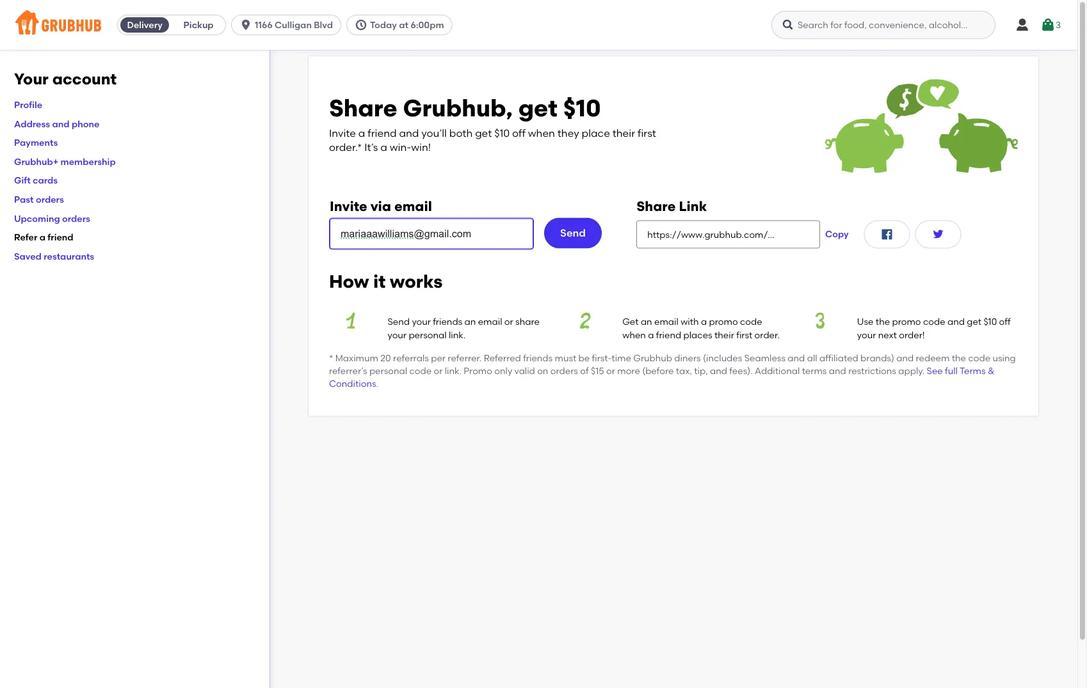 Task type: vqa. For each thing, say whether or not it's contained in the screenshot.
Sausage
no



Task type: describe. For each thing, give the bounding box(es) containing it.
refer a friend
[[14, 232, 73, 243]]

1 horizontal spatial get
[[518, 94, 558, 123]]

pickup
[[184, 20, 214, 30]]

it
[[373, 271, 386, 292]]

off inside share grubhub, get $10 invite a friend and you'll both get $10 off when they place their first order.* it's a win-win!
[[512, 127, 526, 139]]

first-
[[592, 353, 612, 364]]

referrals
[[393, 353, 429, 364]]

code down referrals
[[409, 366, 432, 377]]

gift
[[14, 175, 31, 186]]

0 horizontal spatial friend
[[48, 232, 73, 243]]

share for link
[[637, 198, 676, 214]]

2 horizontal spatial or
[[606, 366, 615, 377]]

referrer.
[[448, 353, 482, 364]]

svg image for 3
[[1040, 17, 1056, 33]]

past orders link
[[14, 194, 64, 205]]

step 3 image
[[799, 313, 842, 329]]

0 vertical spatial $10
[[563, 94, 601, 123]]

membership
[[61, 156, 116, 167]]

.
[[376, 379, 378, 390]]

6:00pm
[[411, 20, 444, 30]]

today
[[370, 20, 397, 30]]

saved
[[14, 251, 42, 262]]

send your friends an email or share your personal link.
[[388, 317, 540, 341]]

link. inside * maximum 20 referrals per referrer. referred friends must be first-time grubhub diners (includes seamless and all affiliated brands) and redeem the code using referrer's personal code or link. promo only valid on orders of $15 or more (before tax, tip, and fees). additional terms and restrictions apply.
[[445, 366, 462, 377]]

0 horizontal spatial your
[[388, 330, 407, 341]]

get
[[623, 317, 639, 328]]

share link
[[637, 198, 707, 214]]

svg image for 1166 culligan blvd
[[240, 19, 252, 31]]

step 2 image
[[564, 313, 607, 329]]

friends inside * maximum 20 referrals per referrer. referred friends must be first-time grubhub diners (includes seamless and all affiliated brands) and redeem the code using referrer's personal code or link. promo only valid on orders of $15 or more (before tax, tip, and fees). additional terms and restrictions apply.
[[523, 353, 553, 364]]

address
[[14, 118, 50, 129]]

send for send
[[560, 227, 586, 239]]

order.*
[[329, 141, 362, 154]]

send for send your friends an email or share your personal link.
[[388, 317, 410, 328]]

and inside use the promo code and get $10 off your next order!
[[948, 317, 965, 328]]

past
[[14, 194, 34, 205]]

invite via email
[[330, 198, 432, 214]]

diners
[[674, 353, 701, 364]]

3
[[1056, 19, 1061, 30]]

grubhub+
[[14, 156, 58, 167]]

*
[[329, 353, 333, 364]]

promo inside get an email with a promo code when a friend places their first order.
[[709, 317, 738, 328]]

refer
[[14, 232, 37, 243]]

promo
[[464, 366, 492, 377]]

win!
[[411, 141, 431, 154]]

svg image for today at 6:00pm
[[355, 19, 368, 31]]

brands)
[[861, 353, 894, 364]]

an inside send your friends an email or share your personal link.
[[465, 317, 476, 328]]

1166 culligan blvd button
[[231, 15, 346, 35]]

share for grubhub,
[[329, 94, 397, 123]]

code inside get an email with a promo code when a friend places their first order.
[[740, 317, 762, 328]]

and down (includes
[[710, 366, 727, 377]]

they
[[558, 127, 579, 139]]

grubhub,
[[403, 94, 513, 123]]

pickup button
[[172, 15, 225, 35]]

1166 culligan blvd
[[255, 20, 333, 30]]

when inside get an email with a promo code when a friend places their first order.
[[623, 330, 646, 341]]

&
[[988, 366, 995, 377]]

1 vertical spatial svg image
[[880, 227, 895, 242]]

email for get an email with a promo code when a friend places their first order.
[[654, 317, 679, 328]]

redeem
[[916, 353, 950, 364]]

today at 6:00pm
[[370, 20, 444, 30]]

a up it's
[[358, 127, 365, 139]]

conditions
[[329, 379, 376, 390]]

their inside get an email with a promo code when a friend places their first order.
[[715, 330, 734, 341]]

saved restaurants link
[[14, 251, 94, 262]]

send button
[[544, 218, 602, 249]]

and left phone
[[52, 118, 70, 129]]

address and phone
[[14, 118, 99, 129]]

1 horizontal spatial your
[[412, 317, 431, 328]]

orders for upcoming orders
[[62, 213, 90, 224]]

your account
[[14, 70, 117, 88]]

to
[[1032, 409, 1042, 420]]

time
[[612, 353, 631, 364]]

1166
[[255, 20, 273, 30]]

terms
[[802, 366, 827, 377]]

copy
[[825, 229, 849, 240]]

the inside use the promo code and get $10 off your next order!
[[876, 317, 890, 328]]

1 vertical spatial invite
[[330, 198, 367, 214]]

must
[[555, 353, 576, 364]]

and up apply.
[[897, 353, 914, 364]]

using
[[993, 353, 1016, 364]]

promo inside use the promo code and get $10 off your next order!
[[892, 317, 921, 328]]

restrictions
[[849, 366, 896, 377]]

order!
[[899, 330, 925, 341]]

profile
[[14, 99, 42, 110]]

grubhub+ membership link
[[14, 156, 116, 167]]

first inside share grubhub, get $10 invite a friend and you'll both get $10 off when they place their first order.* it's a win-win!
[[638, 127, 656, 139]]

$15
[[591, 366, 604, 377]]

first inside get an email with a promo code when a friend places their first order.
[[736, 330, 753, 341]]

culligan
[[275, 20, 312, 30]]

additional
[[755, 366, 800, 377]]

a right with
[[701, 317, 707, 328]]

step 1 image
[[329, 313, 372, 329]]

invite inside share grubhub, get $10 invite a friend and you'll both get $10 off when they place their first order.* it's a win-win!
[[329, 127, 356, 139]]

orders inside * maximum 20 referrals per referrer. referred friends must be first-time grubhub diners (includes seamless and all affiliated brands) and redeem the code using referrer's personal code or link. promo only valid on orders of $15 or more (before tax, tip, and fees). additional terms and restrictions apply.
[[551, 366, 578, 377]]

and down 'affiliated'
[[829, 366, 846, 377]]

with
[[681, 317, 699, 328]]

gift cards link
[[14, 175, 58, 186]]

next
[[878, 330, 897, 341]]

more
[[617, 366, 640, 377]]

win-
[[390, 141, 411, 154]]

affiliated
[[820, 353, 859, 364]]

20
[[381, 353, 391, 364]]

it's
[[365, 141, 378, 154]]

an inside get an email with a promo code when a friend places their first order.
[[641, 317, 652, 328]]

share grubhub and save image
[[825, 77, 1018, 174]]

restaurants
[[44, 251, 94, 262]]



Task type: locate. For each thing, give the bounding box(es) containing it.
1 vertical spatial first
[[736, 330, 753, 341]]

an
[[465, 317, 476, 328], [641, 317, 652, 328]]

friend down with
[[656, 330, 681, 341]]

delivery
[[127, 20, 162, 30]]

your
[[14, 70, 49, 88]]

get inside use the promo code and get $10 off your next order!
[[967, 317, 982, 328]]

0 horizontal spatial get
[[475, 127, 492, 139]]

1 promo from the left
[[709, 317, 738, 328]]

1 horizontal spatial friend
[[368, 127, 397, 139]]

valid
[[514, 366, 535, 377]]

2 horizontal spatial your
[[857, 330, 876, 341]]

tip,
[[694, 366, 708, 377]]

orders for past orders
[[36, 194, 64, 205]]

1 horizontal spatial share
[[637, 198, 676, 214]]

when inside share grubhub, get $10 invite a friend and you'll both get $10 off when they place their first order.* it's a win-win!
[[528, 127, 555, 139]]

1 horizontal spatial send
[[560, 227, 586, 239]]

and
[[52, 118, 70, 129], [399, 127, 419, 139], [948, 317, 965, 328], [788, 353, 805, 364], [897, 353, 914, 364], [710, 366, 727, 377], [829, 366, 846, 377]]

see
[[927, 366, 943, 377]]

2 vertical spatial $10
[[984, 317, 997, 328]]

proceed to checkout button
[[954, 403, 1087, 426]]

a right refer
[[40, 232, 45, 243]]

$10 right both
[[494, 127, 510, 139]]

personal inside * maximum 20 referrals per referrer. referred friends must be first-time grubhub diners (includes seamless and all affiliated brands) and redeem the code using referrer's personal code or link. promo only valid on orders of $15 or more (before tax, tip, and fees). additional terms and restrictions apply.
[[369, 366, 407, 377]]

your down use
[[857, 330, 876, 341]]

0 vertical spatial off
[[512, 127, 526, 139]]

or
[[504, 317, 513, 328], [434, 366, 443, 377], [606, 366, 615, 377]]

places
[[684, 330, 712, 341]]

0 vertical spatial share
[[329, 94, 397, 123]]

None text field
[[637, 220, 820, 249]]

0 horizontal spatial their
[[613, 127, 635, 139]]

link. up referrer.
[[449, 330, 466, 341]]

per
[[431, 353, 446, 364]]

$10 up place in the right of the page
[[563, 94, 601, 123]]

1 vertical spatial personal
[[369, 366, 407, 377]]

(before
[[642, 366, 674, 377]]

apply.
[[899, 366, 925, 377]]

2 horizontal spatial friend
[[656, 330, 681, 341]]

upcoming orders
[[14, 213, 90, 224]]

orders up upcoming orders
[[36, 194, 64, 205]]

friend inside get an email with a promo code when a friend places their first order.
[[656, 330, 681, 341]]

invite up order.* at the left of page
[[329, 127, 356, 139]]

their up (includes
[[715, 330, 734, 341]]

share
[[329, 94, 397, 123], [637, 198, 676, 214]]

0 vertical spatial send
[[560, 227, 586, 239]]

gift cards
[[14, 175, 58, 186]]

use
[[857, 317, 874, 328]]

* maximum 20 referrals per referrer. referred friends must be first-time grubhub diners (includes seamless and all affiliated brands) and redeem the code using referrer's personal code or link. promo only valid on orders of $15 or more (before tax, tip, and fees). additional terms and restrictions apply.
[[329, 353, 1016, 377]]

and inside share grubhub, get $10 invite a friend and you'll both get $10 off when they place their first order.* it's a win-win!
[[399, 127, 419, 139]]

1 vertical spatial send
[[388, 317, 410, 328]]

0 horizontal spatial promo
[[709, 317, 738, 328]]

off left they on the right of page
[[512, 127, 526, 139]]

1 horizontal spatial first
[[736, 330, 753, 341]]

friend up saved restaurants link
[[48, 232, 73, 243]]

off up using
[[999, 317, 1011, 328]]

1 vertical spatial when
[[623, 330, 646, 341]]

and up redeem
[[948, 317, 965, 328]]

full
[[945, 366, 958, 377]]

0 horizontal spatial first
[[638, 127, 656, 139]]

payments link
[[14, 137, 58, 148]]

how
[[329, 271, 369, 292]]

0 vertical spatial their
[[613, 127, 635, 139]]

profile link
[[14, 99, 42, 110]]

personal
[[409, 330, 447, 341], [369, 366, 407, 377]]

0 horizontal spatial email
[[394, 198, 432, 214]]

both
[[449, 127, 473, 139]]

2 vertical spatial get
[[967, 317, 982, 328]]

payments
[[14, 137, 58, 148]]

link. down referrer.
[[445, 366, 462, 377]]

link.
[[449, 330, 466, 341], [445, 366, 462, 377]]

share
[[516, 317, 540, 328]]

delivery button
[[118, 15, 172, 35]]

0 horizontal spatial personal
[[369, 366, 407, 377]]

friends up on
[[523, 353, 553, 364]]

off
[[512, 127, 526, 139], [999, 317, 1011, 328]]

checkout
[[1044, 409, 1086, 420]]

email inside get an email with a promo code when a friend places their first order.
[[654, 317, 679, 328]]

0 vertical spatial when
[[528, 127, 555, 139]]

the up next
[[876, 317, 890, 328]]

0 vertical spatial invite
[[329, 127, 356, 139]]

email right via
[[394, 198, 432, 214]]

and left all
[[788, 353, 805, 364]]

and up the win- on the top
[[399, 127, 419, 139]]

grubhub+ membership
[[14, 156, 116, 167]]

svg image inside 3 button
[[1040, 17, 1056, 33]]

1 horizontal spatial promo
[[892, 317, 921, 328]]

a right it's
[[381, 141, 387, 154]]

1 vertical spatial off
[[999, 317, 1011, 328]]

email left share
[[478, 317, 502, 328]]

on
[[537, 366, 548, 377]]

0 vertical spatial the
[[876, 317, 890, 328]]

today at 6:00pm button
[[346, 15, 458, 35]]

you'll
[[422, 127, 447, 139]]

first right place in the right of the page
[[638, 127, 656, 139]]

code inside use the promo code and get $10 off your next order!
[[923, 317, 946, 328]]

referrer's
[[329, 366, 367, 377]]

2 vertical spatial orders
[[551, 366, 578, 377]]

0 horizontal spatial $10
[[494, 127, 510, 139]]

the inside * maximum 20 referrals per referrer. referred friends must be first-time grubhub diners (includes seamless and all affiliated brands) and redeem the code using referrer's personal code or link. promo only valid on orders of $15 or more (before tax, tip, and fees). additional terms and restrictions apply.
[[952, 353, 966, 364]]

0 horizontal spatial svg image
[[782, 19, 795, 31]]

upcoming orders link
[[14, 213, 90, 224]]

friend
[[368, 127, 397, 139], [48, 232, 73, 243], [656, 330, 681, 341]]

an right get
[[641, 317, 652, 328]]

seamless
[[745, 353, 786, 364]]

0 vertical spatial friends
[[433, 317, 462, 328]]

a up "grubhub"
[[648, 330, 654, 341]]

or inside send your friends an email or share your personal link.
[[504, 317, 513, 328]]

see full terms & conditions link
[[329, 366, 995, 390]]

get
[[518, 94, 558, 123], [475, 127, 492, 139], [967, 317, 982, 328]]

promo up the order!
[[892, 317, 921, 328]]

your
[[412, 317, 431, 328], [388, 330, 407, 341], [857, 330, 876, 341]]

all
[[807, 353, 817, 364]]

code up order. in the right of the page
[[740, 317, 762, 328]]

1 an from the left
[[465, 317, 476, 328]]

fees).
[[730, 366, 753, 377]]

email
[[394, 198, 432, 214], [478, 317, 502, 328], [654, 317, 679, 328]]

code
[[740, 317, 762, 328], [923, 317, 946, 328], [968, 353, 991, 364], [409, 366, 432, 377]]

their inside share grubhub, get $10 invite a friend and you'll both get $10 off when they place their first order.* it's a win-win!
[[613, 127, 635, 139]]

get up the terms
[[967, 317, 982, 328]]

terms
[[960, 366, 986, 377]]

send inside send your friends an email or share your personal link.
[[388, 317, 410, 328]]

0 horizontal spatial send
[[388, 317, 410, 328]]

promo
[[709, 317, 738, 328], [892, 317, 921, 328]]

your up referrals
[[412, 317, 431, 328]]

0 vertical spatial get
[[518, 94, 558, 123]]

1 horizontal spatial their
[[715, 330, 734, 341]]

1 vertical spatial link.
[[445, 366, 462, 377]]

friends inside send your friends an email or share your personal link.
[[433, 317, 462, 328]]

$10 up using
[[984, 317, 997, 328]]

1 vertical spatial orders
[[62, 213, 90, 224]]

Search for food, convenience, alcohol... search field
[[772, 11, 996, 39]]

2 an from the left
[[641, 317, 652, 328]]

2 horizontal spatial get
[[967, 317, 982, 328]]

at
[[399, 20, 409, 30]]

share grubhub, get $10 invite a friend and you'll both get $10 off when they place their first order.* it's a win-win!
[[329, 94, 656, 154]]

your up 20
[[388, 330, 407, 341]]

get up they on the right of page
[[518, 94, 558, 123]]

1 vertical spatial $10
[[494, 127, 510, 139]]

personal up per
[[409, 330, 447, 341]]

1 horizontal spatial or
[[504, 317, 513, 328]]

saved restaurants
[[14, 251, 94, 262]]

svg image inside today at 6:00pm button
[[355, 19, 368, 31]]

friend up it's
[[368, 127, 397, 139]]

works
[[390, 271, 443, 292]]

2 promo from the left
[[892, 317, 921, 328]]

account
[[52, 70, 117, 88]]

personal inside send your friends an email or share your personal link.
[[409, 330, 447, 341]]

1 horizontal spatial off
[[999, 317, 1011, 328]]

friends up per
[[433, 317, 462, 328]]

0 horizontal spatial or
[[434, 366, 443, 377]]

2 horizontal spatial email
[[654, 317, 679, 328]]

0 vertical spatial link.
[[449, 330, 466, 341]]

get right both
[[475, 127, 492, 139]]

refer a friend link
[[14, 232, 73, 243]]

orders up refer a friend link
[[62, 213, 90, 224]]

your inside use the promo code and get $10 off your next order!
[[857, 330, 876, 341]]

1 horizontal spatial when
[[623, 330, 646, 341]]

the up full
[[952, 353, 966, 364]]

share left link
[[637, 198, 676, 214]]

phone
[[72, 118, 99, 129]]

link
[[679, 198, 707, 214]]

(includes
[[703, 353, 742, 364]]

email for invite via email
[[394, 198, 432, 214]]

tax,
[[676, 366, 692, 377]]

link. inside send your friends an email or share your personal link.
[[449, 330, 466, 341]]

0 horizontal spatial the
[[876, 317, 890, 328]]

an up referrer.
[[465, 317, 476, 328]]

svg image inside the main navigation navigation
[[782, 19, 795, 31]]

0 vertical spatial svg image
[[782, 19, 795, 31]]

order.
[[755, 330, 780, 341]]

cards
[[33, 175, 58, 186]]

friend inside share grubhub, get $10 invite a friend and you'll both get $10 off when they place their first order.* it's a win-win!
[[368, 127, 397, 139]]

$10
[[563, 94, 601, 123], [494, 127, 510, 139], [984, 317, 997, 328]]

svg image
[[782, 19, 795, 31], [880, 227, 895, 242]]

1 vertical spatial their
[[715, 330, 734, 341]]

first left order. in the right of the page
[[736, 330, 753, 341]]

only
[[495, 366, 512, 377]]

or right $15
[[606, 366, 615, 377]]

0 horizontal spatial share
[[329, 94, 397, 123]]

code up the terms
[[968, 353, 991, 364]]

2 vertical spatial friend
[[656, 330, 681, 341]]

1 vertical spatial get
[[475, 127, 492, 139]]

main navigation navigation
[[0, 0, 1078, 50]]

place
[[582, 127, 610, 139]]

1 vertical spatial friend
[[48, 232, 73, 243]]

0 vertical spatial personal
[[409, 330, 447, 341]]

friends
[[433, 317, 462, 328], [523, 353, 553, 364]]

maximum
[[335, 353, 378, 364]]

Enter your friend's email email field
[[330, 219, 533, 249]]

1 vertical spatial friends
[[523, 353, 553, 364]]

svg image
[[1015, 17, 1030, 33], [1040, 17, 1056, 33], [240, 19, 252, 31], [355, 19, 368, 31], [931, 227, 946, 242]]

or down per
[[434, 366, 443, 377]]

1 horizontal spatial $10
[[563, 94, 601, 123]]

code up the order!
[[923, 317, 946, 328]]

1 horizontal spatial the
[[952, 353, 966, 364]]

invite left via
[[330, 198, 367, 214]]

share up it's
[[329, 94, 397, 123]]

off inside use the promo code and get $10 off your next order!
[[999, 317, 1011, 328]]

1 vertical spatial share
[[637, 198, 676, 214]]

proceed
[[993, 409, 1030, 420]]

past orders
[[14, 194, 64, 205]]

0 vertical spatial first
[[638, 127, 656, 139]]

first
[[638, 127, 656, 139], [736, 330, 753, 341]]

$10 inside use the promo code and get $10 off your next order!
[[984, 317, 997, 328]]

or left share
[[504, 317, 513, 328]]

0 vertical spatial friend
[[368, 127, 397, 139]]

send
[[560, 227, 586, 239], [388, 317, 410, 328]]

2 horizontal spatial $10
[[984, 317, 997, 328]]

svg image inside 1166 culligan blvd button
[[240, 19, 252, 31]]

share inside share grubhub, get $10 invite a friend and you'll both get $10 off when they place their first order.* it's a win-win!
[[329, 94, 397, 123]]

of
[[580, 366, 589, 377]]

1 horizontal spatial email
[[478, 317, 502, 328]]

0 horizontal spatial off
[[512, 127, 526, 139]]

promo up 'places'
[[709, 317, 738, 328]]

1 vertical spatial the
[[952, 353, 966, 364]]

personal down 20
[[369, 366, 407, 377]]

send inside button
[[560, 227, 586, 239]]

0 horizontal spatial an
[[465, 317, 476, 328]]

blvd
[[314, 20, 333, 30]]

0 horizontal spatial when
[[528, 127, 555, 139]]

see full terms & conditions
[[329, 366, 995, 390]]

0 horizontal spatial friends
[[433, 317, 462, 328]]

copy button
[[820, 220, 854, 249]]

email left with
[[654, 317, 679, 328]]

upcoming
[[14, 213, 60, 224]]

0 vertical spatial orders
[[36, 194, 64, 205]]

1 horizontal spatial personal
[[409, 330, 447, 341]]

1 horizontal spatial friends
[[523, 353, 553, 364]]

orders down must
[[551, 366, 578, 377]]

the
[[876, 317, 890, 328], [952, 353, 966, 364]]

when left they on the right of page
[[528, 127, 555, 139]]

proceed to checkout
[[993, 409, 1086, 420]]

email inside send your friends an email or share your personal link.
[[478, 317, 502, 328]]

1 horizontal spatial svg image
[[880, 227, 895, 242]]

when down get
[[623, 330, 646, 341]]

1 horizontal spatial an
[[641, 317, 652, 328]]

via
[[371, 198, 391, 214]]

their right place in the right of the page
[[613, 127, 635, 139]]



